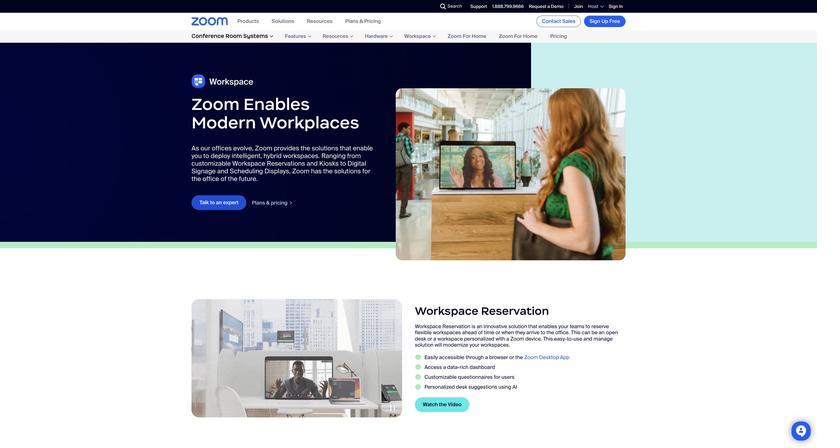 Task type: locate. For each thing, give the bounding box(es) containing it.
0 horizontal spatial desk
[[415, 336, 426, 343]]

1 vertical spatial &
[[266, 200, 270, 206]]

desk
[[415, 336, 426, 343], [456, 385, 467, 391]]

home left pricing link
[[523, 33, 538, 40]]

1 vertical spatial resources button
[[316, 32, 359, 41]]

search
[[448, 3, 462, 9]]

home
[[472, 33, 486, 40], [523, 33, 538, 40]]

0 vertical spatial resources
[[307, 18, 333, 25]]

1 home from the left
[[472, 33, 486, 40]]

zoom for home link
[[441, 31, 493, 41], [493, 31, 544, 41]]

0 horizontal spatial for
[[463, 33, 471, 40]]

your up through
[[470, 342, 480, 349]]

sign for sign up free
[[590, 18, 601, 25]]

1 zoom for home link from the left
[[441, 31, 493, 41]]

1 horizontal spatial sign
[[609, 3, 618, 9]]

search image
[[440, 4, 446, 9]]

0 vertical spatial desk
[[415, 336, 426, 343]]

0 horizontal spatial of
[[221, 175, 227, 183]]

desk inside workspace reservation is an innovative solution that enables your teams to reserve flexible workspaces ahead of time or when they arrive to the office. this can be an open desk or a workspace personalized with a zoom device. this easy-to-use and manage solution will modernize your workspaces.
[[415, 336, 426, 343]]

1 horizontal spatial this
[[571, 330, 581, 337]]

and
[[307, 160, 318, 168], [217, 167, 228, 176], [584, 336, 593, 343]]

when
[[502, 330, 514, 337]]

1 vertical spatial pricing
[[551, 33, 567, 40]]

or left 'will'
[[428, 336, 432, 343]]

1 horizontal spatial that
[[528, 324, 538, 331]]

customizable questionnaires for users
[[425, 375, 515, 381]]

0 horizontal spatial that
[[340, 144, 352, 153]]

that left enable
[[340, 144, 352, 153]]

0 vertical spatial resources button
[[307, 18, 333, 25]]

1 vertical spatial of
[[478, 330, 483, 337]]

1 vertical spatial reservation
[[443, 324, 471, 331]]

a
[[548, 3, 550, 9], [434, 336, 436, 343], [507, 336, 509, 343], [485, 355, 488, 361], [443, 365, 446, 371]]

0 vertical spatial sign
[[609, 3, 618, 9]]

the right browser
[[516, 355, 523, 361]]

1 horizontal spatial home
[[523, 33, 538, 40]]

features
[[285, 33, 306, 40]]

be
[[592, 330, 598, 337]]

of left time
[[478, 330, 483, 337]]

zoom for home
[[448, 33, 486, 40], [499, 33, 538, 40]]

0 vertical spatial reservation
[[481, 305, 549, 319]]

workspaces. inside the as our offices evolve, zoom provides the solutions that enable you to deploy intelligent, hybrid workspaces. ranging from customizable workspace reservations and kiosks to digital signage and scheduling displays, zoom has the solutions for the office of the future.
[[283, 152, 320, 160]]

desk left 'will'
[[415, 336, 426, 343]]

or right browser
[[510, 355, 514, 361]]

device.
[[526, 336, 542, 343]]

solution down the flexible
[[415, 342, 434, 349]]

home for second the "zoom for home" link from the left
[[523, 33, 538, 40]]

for left users
[[494, 375, 500, 381]]

1 vertical spatial solution
[[415, 342, 434, 349]]

watch the video link
[[415, 398, 470, 413]]

app
[[560, 355, 570, 361]]

zoom for home for second the "zoom for home" link from the left
[[499, 33, 538, 40]]

0 vertical spatial for
[[363, 167, 370, 176]]

workspace reservation is an innovative solution that enables your teams to reserve flexible workspaces ahead of time or when they arrive to the office. this can be an open desk or a workspace personalized with a zoom device. this easy-to-use and manage solution will modernize your workspaces.
[[415, 324, 618, 349]]

workspaces. up easily accessible through a browser or the zoom desktop app
[[481, 342, 510, 349]]

to right arrive
[[541, 330, 546, 337]]

the inside workspace reservation is an innovative solution that enables your teams to reserve flexible workspaces ahead of time or when they arrive to the office. this can be an open desk or a workspace personalized with a zoom device. this easy-to-use and manage solution will modernize your workspaces.
[[547, 330, 554, 337]]

to left be
[[586, 324, 590, 331]]

will
[[435, 342, 442, 349]]

workspaces
[[433, 330, 461, 337]]

reservation
[[481, 305, 549, 319], [443, 324, 471, 331]]

plans inside the zoom enables modern workplaces main content
[[252, 200, 265, 206]]

your
[[559, 324, 569, 331], [470, 342, 480, 349]]

open
[[606, 330, 618, 337]]

talk to an expert link
[[192, 196, 247, 210]]

pricing link
[[544, 31, 574, 41]]

pricing down contact sales link
[[551, 33, 567, 40]]

reservation inside workspace reservation is an innovative solution that enables your teams to reserve flexible workspaces ahead of time or when they arrive to the office. this can be an open desk or a workspace personalized with a zoom device. this easy-to-use and manage solution will modernize your workspaces.
[[443, 324, 471, 331]]

0 horizontal spatial home
[[472, 33, 486, 40]]

of inside the as our offices evolve, zoom provides the solutions that enable you to deploy intelligent, hybrid workspaces. ranging from customizable workspace reservations and kiosks to digital signage and scheduling displays, zoom has the solutions for the office of the future.
[[221, 175, 227, 183]]

join
[[574, 3, 583, 9]]

1 horizontal spatial of
[[478, 330, 483, 337]]

personalized desk suggestions using ai
[[425, 385, 517, 391]]

& inside plans & pricing link
[[266, 200, 270, 206]]

0 horizontal spatial solution
[[415, 342, 434, 349]]

0 horizontal spatial sign
[[590, 18, 601, 25]]

0 vertical spatial &
[[360, 18, 363, 25]]

customizable
[[192, 160, 231, 168]]

solutions down from
[[334, 167, 361, 176]]

plans & pricing link
[[252, 200, 293, 207]]

room
[[226, 33, 242, 40]]

resources down 'plans & pricing'
[[323, 33, 348, 40]]

join link
[[574, 3, 583, 9]]

that up device.
[[528, 324, 538, 331]]

systems
[[243, 33, 268, 40]]

0 vertical spatial of
[[221, 175, 227, 183]]

& left pricing
[[266, 200, 270, 206]]

1 horizontal spatial for
[[494, 375, 500, 381]]

use
[[574, 336, 582, 343]]

& up hardware popup button
[[360, 18, 363, 25]]

0 vertical spatial pricing
[[364, 18, 381, 25]]

pricing up hardware at the top of page
[[364, 18, 381, 25]]

the left easy-
[[547, 330, 554, 337]]

1 vertical spatial sign
[[590, 18, 601, 25]]

scheduling
[[230, 167, 263, 176]]

0 horizontal spatial for
[[363, 167, 370, 176]]

sign inside "link"
[[590, 18, 601, 25]]

personalized
[[464, 336, 495, 343]]

solution
[[509, 324, 527, 331], [415, 342, 434, 349]]

this left the can
[[571, 330, 581, 337]]

enables
[[539, 324, 557, 331]]

the left future.
[[228, 175, 238, 183]]

office
[[203, 175, 219, 183]]

sign
[[609, 3, 618, 9], [590, 18, 601, 25]]

for
[[463, 33, 471, 40], [514, 33, 522, 40]]

None search field
[[417, 1, 442, 11]]

1 vertical spatial workspaces.
[[481, 342, 510, 349]]

2 zoom for home from the left
[[499, 33, 538, 40]]

workspaces. up has
[[283, 152, 320, 160]]

hardware
[[365, 33, 388, 40]]

2 horizontal spatial and
[[584, 336, 593, 343]]

resources button up features dropdown button
[[307, 18, 333, 25]]

0 horizontal spatial plans
[[252, 200, 265, 206]]

hybrid
[[264, 152, 282, 160]]

& for pricing
[[266, 200, 270, 206]]

resources up features dropdown button
[[307, 18, 333, 25]]

as our offices evolve, zoom provides the solutions that enable you to deploy intelligent, hybrid workspaces. ranging from customizable workspace reservations and kiosks to digital signage and scheduling displays, zoom has the solutions for the office of the future.
[[192, 144, 373, 183]]

woman waving at the computer image
[[396, 88, 626, 261]]

rich
[[460, 365, 469, 371]]

reservation up workspace
[[443, 324, 471, 331]]

sign left up
[[590, 18, 601, 25]]

your up easy-
[[559, 324, 569, 331]]

0 vertical spatial your
[[559, 324, 569, 331]]

sign up free link
[[584, 16, 626, 27]]

1 horizontal spatial for
[[514, 33, 522, 40]]

of right 'office'
[[221, 175, 227, 183]]

an left expert
[[216, 200, 222, 206]]

solution up device.
[[509, 324, 527, 331]]

this down enables
[[544, 336, 553, 343]]

1 vertical spatial resources
[[323, 33, 348, 40]]

home down support
[[472, 33, 486, 40]]

zoom inside workspace reservation is an innovative solution that enables your teams to reserve flexible workspaces ahead of time or when they arrive to the office. this can be an open desk or a workspace personalized with a zoom device. this easy-to-use and manage solution will modernize your workspaces.
[[511, 336, 524, 343]]

reservation up they
[[481, 305, 549, 319]]

sign up free
[[590, 18, 620, 25]]

0 horizontal spatial zoom for home
[[448, 33, 486, 40]]

zoom left device.
[[511, 336, 524, 343]]

and down deploy
[[217, 167, 228, 176]]

pricing
[[364, 18, 381, 25], [551, 33, 567, 40]]

a left demo
[[548, 3, 550, 9]]

workspace inside workspace reservation is an innovative solution that enables your teams to reserve flexible workspaces ahead of time or when they arrive to the office. this can be an open desk or a workspace personalized with a zoom device. this easy-to-use and manage solution will modernize your workspaces.
[[415, 324, 441, 331]]

1 horizontal spatial workspaces.
[[481, 342, 510, 349]]

workspace for workspace reservation is an innovative solution that enables your teams to reserve flexible workspaces ahead of time or when they arrive to the office. this can be an open desk or a workspace personalized with a zoom device. this easy-to-use and manage solution will modernize your workspaces.
[[415, 324, 441, 331]]

request a demo
[[529, 3, 564, 9]]

sign left the 'in'
[[609, 3, 618, 9]]

watch
[[423, 402, 438, 409]]

1 horizontal spatial solution
[[509, 324, 527, 331]]

talk
[[200, 200, 209, 206]]

and left "kiosks"
[[307, 160, 318, 168]]

1 horizontal spatial reservation
[[481, 305, 549, 319]]

1 vertical spatial your
[[470, 342, 480, 349]]

resources button down 'plans & pricing'
[[316, 32, 359, 41]]

products button
[[238, 18, 259, 25]]

2 home from the left
[[523, 33, 538, 40]]

2 zoom for home link from the left
[[493, 31, 544, 41]]

1 horizontal spatial plans
[[345, 18, 358, 25]]

hardware button
[[359, 32, 398, 41]]

desk down customizable questionnaires for users
[[456, 385, 467, 391]]

1 for from the left
[[463, 33, 471, 40]]

to right 'talk'
[[210, 200, 215, 206]]

free
[[610, 18, 620, 25]]

through
[[466, 355, 484, 361]]

enables
[[244, 94, 310, 115]]

1 horizontal spatial zoom for home
[[499, 33, 538, 40]]

an right the is
[[477, 324, 483, 331]]

0 vertical spatial workspaces.
[[283, 152, 320, 160]]

1 horizontal spatial pricing
[[551, 33, 567, 40]]

zoom down workspace icon
[[192, 94, 240, 115]]

an right be
[[599, 330, 605, 337]]

they
[[515, 330, 525, 337]]

workspace inside the as our offices evolve, zoom provides the solutions that enable you to deploy intelligent, hybrid workspaces. ranging from customizable workspace reservations and kiosks to digital signage and scheduling displays, zoom has the solutions for the office of the future.
[[232, 160, 265, 168]]

resources
[[307, 18, 333, 25], [323, 33, 348, 40]]

0 horizontal spatial reservation
[[443, 324, 471, 331]]

0 vertical spatial plans
[[345, 18, 358, 25]]

zoom
[[448, 33, 462, 40], [499, 33, 513, 40], [192, 94, 240, 115], [255, 144, 272, 153], [292, 167, 310, 176], [511, 336, 524, 343], [524, 355, 538, 361]]

manage
[[594, 336, 613, 343]]

resources button
[[307, 18, 333, 25], [316, 32, 359, 41]]

deploy
[[211, 152, 230, 160]]

for down enable
[[363, 167, 370, 176]]

workspace inside dropdown button
[[405, 33, 431, 40]]

1 zoom for home from the left
[[448, 33, 486, 40]]

to right you
[[203, 152, 209, 160]]

flexible
[[415, 330, 432, 337]]

is
[[472, 324, 476, 331]]

0 horizontal spatial or
[[428, 336, 432, 343]]

1 horizontal spatial &
[[360, 18, 363, 25]]

workspace icon image
[[192, 75, 254, 89]]

zoom enables modern workplaces
[[192, 94, 360, 133]]

0 vertical spatial that
[[340, 144, 352, 153]]

0 horizontal spatial workspaces.
[[283, 152, 320, 160]]

workspace for workspace reservation
[[415, 305, 479, 319]]

this
[[571, 330, 581, 337], [544, 336, 553, 343]]

of
[[221, 175, 227, 183], [478, 330, 483, 337]]

easy-
[[554, 336, 567, 343]]

0 horizontal spatial &
[[266, 200, 270, 206]]

solutions up "kiosks"
[[312, 144, 339, 153]]

1 horizontal spatial desk
[[456, 385, 467, 391]]

you
[[192, 152, 202, 160]]

and right use
[[584, 336, 593, 343]]

1 vertical spatial plans
[[252, 200, 265, 206]]

1 vertical spatial that
[[528, 324, 538, 331]]

or right time
[[496, 330, 501, 337]]

expert
[[223, 200, 239, 206]]



Task type: describe. For each thing, give the bounding box(es) containing it.
contact sales link
[[537, 16, 581, 27]]

accessible
[[439, 355, 465, 361]]

zoom enables modern workplaces main content
[[0, 43, 817, 448]]

using
[[499, 385, 511, 391]]

zoom right evolve,
[[255, 144, 272, 153]]

solutions button
[[272, 18, 294, 25]]

browser
[[489, 355, 508, 361]]

that inside the as our offices evolve, zoom provides the solutions that enable you to deploy intelligent, hybrid workspaces. ranging from customizable workspace reservations and kiosks to digital signage and scheduling displays, zoom has the solutions for the office of the future.
[[340, 144, 352, 153]]

to left from
[[340, 160, 346, 168]]

in
[[619, 3, 623, 9]]

contact sales
[[542, 18, 576, 25]]

1.888.799.9666
[[492, 3, 524, 9]]

that inside workspace reservation is an innovative solution that enables your teams to reserve flexible workspaces ahead of time or when they arrive to the office. this can be an open desk or a workspace personalized with a zoom device. this easy-to-use and manage solution will modernize your workspaces.
[[528, 324, 538, 331]]

zoom inside the zoom enables modern workplaces
[[192, 94, 240, 115]]

a right the flexible
[[434, 336, 436, 343]]

office.
[[556, 330, 570, 337]]

support
[[471, 3, 487, 9]]

and inside workspace reservation is an innovative solution that enables your teams to reserve flexible workspaces ahead of time or when they arrive to the office. this can be an open desk or a workspace personalized with a zoom device. this easy-to-use and manage solution will modernize your workspaces.
[[584, 336, 593, 343]]

2 horizontal spatial an
[[599, 330, 605, 337]]

1.888.799.9666 link
[[492, 3, 524, 9]]

watch the video
[[423, 402, 462, 409]]

plans & pricing link
[[345, 18, 381, 25]]

0 horizontal spatial your
[[470, 342, 480, 349]]

desktop
[[539, 355, 559, 361]]

zoom left has
[[292, 167, 310, 176]]

users
[[502, 375, 515, 381]]

future.
[[239, 175, 258, 183]]

ranging
[[322, 152, 346, 160]]

plans for plans & pricing
[[345, 18, 358, 25]]

suggestions
[[469, 385, 498, 391]]

offices
[[212, 144, 232, 153]]

modern
[[192, 112, 256, 133]]

intelligent,
[[232, 152, 262, 160]]

teams
[[570, 324, 585, 331]]

evolve,
[[233, 144, 254, 153]]

host button
[[588, 3, 604, 9]]

innovative
[[484, 324, 507, 331]]

0 horizontal spatial pricing
[[364, 18, 381, 25]]

easily
[[425, 355, 438, 361]]

conference room systems
[[192, 33, 268, 40]]

workplaces
[[260, 112, 360, 133]]

as
[[192, 144, 199, 153]]

sign for sign in
[[609, 3, 618, 9]]

digital
[[348, 160, 366, 168]]

reservations
[[267, 160, 305, 168]]

modernize
[[443, 342, 468, 349]]

features button
[[279, 32, 316, 41]]

a left data-
[[443, 365, 446, 371]]

host
[[588, 3, 599, 9]]

workspaces. inside workspace reservation is an innovative solution that enables your teams to reserve flexible workspaces ahead of time or when they arrive to the office. this can be an open desk or a workspace personalized with a zoom device. this easy-to-use and manage solution will modernize your workspaces.
[[481, 342, 510, 349]]

ai
[[513, 385, 517, 391]]

1 vertical spatial for
[[494, 375, 500, 381]]

& for pricing
[[360, 18, 363, 25]]

2 for from the left
[[514, 33, 522, 40]]

the right "provides"
[[301, 144, 310, 153]]

sales
[[563, 18, 576, 25]]

resources for products
[[307, 18, 333, 25]]

for inside the as our offices evolve, zoom provides the solutions that enable you to deploy intelligent, hybrid workspaces. ranging from customizable workspace reservations and kiosks to digital signage and scheduling displays, zoom has the solutions for the office of the future.
[[363, 167, 370, 176]]

of inside workspace reservation is an innovative solution that enables your teams to reserve flexible workspaces ahead of time or when they arrive to the office. this can be an open desk or a workspace personalized with a zoom device. this easy-to-use and manage solution will modernize your workspaces.
[[478, 330, 483, 337]]

conference
[[192, 33, 224, 40]]

resources for conference room systems
[[323, 33, 348, 40]]

reservation for workspace reservation is an innovative solution that enables your teams to reserve flexible workspaces ahead of time or when they arrive to the office. this can be an open desk or a workspace personalized with a zoom device. this easy-to-use and manage solution will modernize your workspaces.
[[443, 324, 471, 331]]

request
[[529, 3, 547, 9]]

1 vertical spatial solutions
[[334, 167, 361, 176]]

with
[[496, 336, 505, 343]]

data-
[[447, 365, 460, 371]]

resources button for conference room systems
[[316, 32, 359, 41]]

plans for plans & pricing
[[252, 200, 265, 206]]

workspace for workspace
[[405, 33, 431, 40]]

easily accessible through a browser or the zoom desktop app
[[425, 355, 570, 361]]

workspace
[[438, 336, 463, 343]]

support link
[[471, 3, 487, 9]]

workspace reservation
[[415, 305, 549, 319]]

pricing
[[271, 200, 288, 206]]

ahead
[[462, 330, 477, 337]]

resources button for products
[[307, 18, 333, 25]]

0 vertical spatial solutions
[[312, 144, 339, 153]]

zoom desktop app link
[[524, 355, 570, 361]]

to-
[[567, 336, 574, 343]]

pricing inside pricing link
[[551, 33, 567, 40]]

arrive
[[527, 330, 540, 337]]

can
[[582, 330, 591, 337]]

zoom logo image
[[192, 17, 228, 25]]

1 horizontal spatial an
[[477, 324, 483, 331]]

kiosks
[[319, 160, 339, 168]]

a up dashboard
[[485, 355, 488, 361]]

contact
[[542, 18, 561, 25]]

a right with
[[507, 336, 509, 343]]

the right has
[[323, 167, 333, 176]]

questionnaires
[[458, 375, 493, 381]]

2 horizontal spatial or
[[510, 355, 514, 361]]

the left video at right bottom
[[439, 402, 447, 409]]

1 horizontal spatial your
[[559, 324, 569, 331]]

request a demo link
[[529, 3, 564, 9]]

access
[[425, 365, 442, 371]]

talk to an expert
[[200, 200, 239, 206]]

0 horizontal spatial this
[[544, 336, 553, 343]]

1 horizontal spatial or
[[496, 330, 501, 337]]

video
[[448, 402, 462, 409]]

workspace button
[[398, 32, 441, 41]]

the left 'office'
[[192, 175, 201, 183]]

reservation for workspace reservation
[[481, 305, 549, 319]]

home for 1st the "zoom for home" link
[[472, 33, 486, 40]]

dashboard
[[470, 365, 495, 371]]

zoom down 1.888.799.9666
[[499, 33, 513, 40]]

demo
[[551, 3, 564, 9]]

zoom left desktop
[[524, 355, 538, 361]]

has
[[311, 167, 322, 176]]

from
[[347, 152, 361, 160]]

provides
[[274, 144, 299, 153]]

search image
[[440, 4, 446, 9]]

products
[[238, 18, 259, 25]]

1 horizontal spatial and
[[307, 160, 318, 168]]

plans & pricing
[[345, 18, 381, 25]]

solutions
[[272, 18, 294, 25]]

0 horizontal spatial an
[[216, 200, 222, 206]]

conference room systems button
[[192, 32, 279, 41]]

up
[[602, 18, 608, 25]]

our
[[201, 144, 210, 153]]

customizable
[[425, 375, 457, 381]]

0 vertical spatial solution
[[509, 324, 527, 331]]

1 vertical spatial desk
[[456, 385, 467, 391]]

zoom for home for 1st the "zoom for home" link
[[448, 33, 486, 40]]

enable
[[353, 144, 373, 153]]

zoom down search
[[448, 33, 462, 40]]

0 horizontal spatial and
[[217, 167, 228, 176]]



Task type: vqa. For each thing, say whether or not it's contained in the screenshot.
e2language image
no



